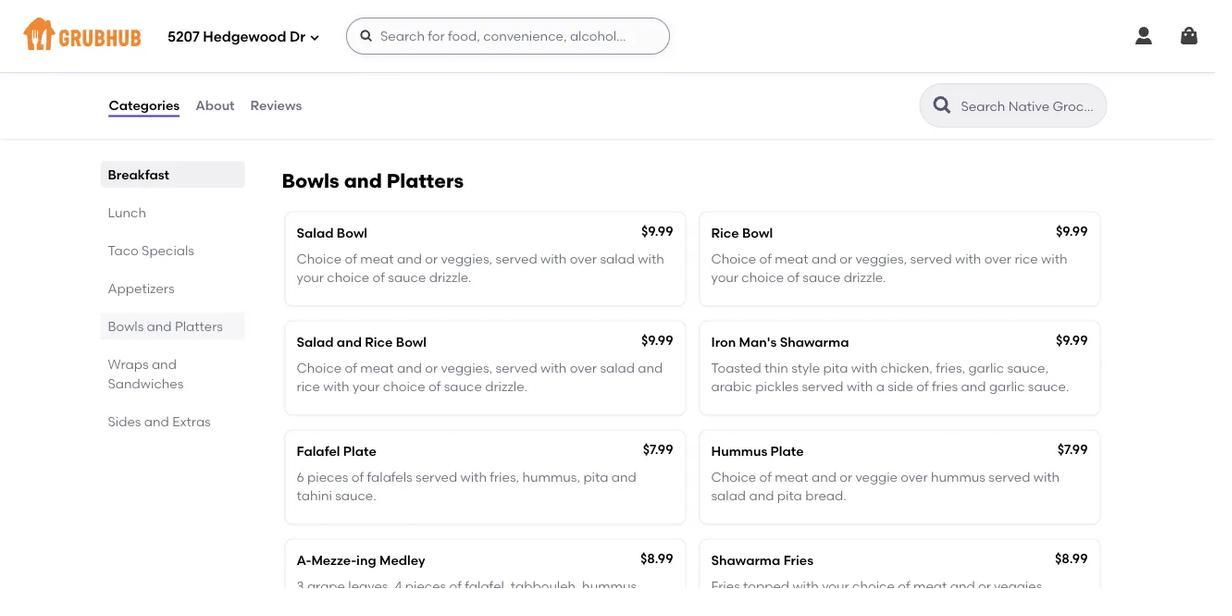 Task type: vqa. For each thing, say whether or not it's contained in the screenshot.
Search Native Grocery search field
yes



Task type: describe. For each thing, give the bounding box(es) containing it.
2 horizontal spatial svg image
[[1179, 25, 1201, 47]]

salad bowl
[[297, 225, 368, 241]]

served inside "choice of meat and or veggies, served with over salad with your choice of sauce drizzle."
[[496, 251, 538, 267]]

choice inside choice of meat and or veggies, served with over salad and rice with your choice of sauce drizzle.
[[383, 379, 426, 395]]

feta and olive and pita
[[297, 69, 446, 85]]

taco
[[108, 243, 139, 258]]

olives
[[459, 95, 497, 111]]

with inside 6 pieces of  falafels served with fries, hummus, pita and tahini sauce.
[[461, 470, 487, 485]]

$7.99 for with
[[1058, 442, 1088, 457]]

pita inside 6 pieces of  falafels served with fries, hummus, pita and tahini sauce.
[[584, 470, 609, 485]]

breakfast tab
[[108, 165, 237, 184]]

choice for rice bowl
[[742, 270, 784, 286]]

tomato,
[[297, 95, 348, 111]]

platters inside tab
[[175, 318, 223, 334]]

a
[[876, 379, 885, 395]]

pickles
[[756, 379, 799, 395]]

lunch
[[108, 205, 146, 220]]

dr
[[290, 29, 306, 45]]

your inside choice of meat and or veggies, served with over salad and rice with your choice of sauce drizzle.
[[353, 379, 380, 395]]

specials
[[142, 243, 194, 258]]

with inside the choice of meat and or veggie over hummus served with salad and pita bread.
[[1034, 470, 1060, 485]]

pita inside toasted thin style pita with chicken, fries, garlic sauce, arabic pickles served with a side of fries and garlic sauce.
[[823, 360, 849, 376]]

salad and rice bowl
[[297, 334, 427, 350]]

and inside wraps and sandwiches
[[152, 356, 177, 372]]

a-mezze-ing medley
[[297, 553, 425, 568]]

hummus
[[712, 443, 768, 459]]

6 pieces of  falafels served with fries, hummus, pita and tahini sauce.
[[297, 470, 637, 504]]

shawarma fries
[[712, 553, 814, 568]]

served inside 6 pieces of  falafels served with fries, hummus, pita and tahini sauce.
[[416, 470, 458, 485]]

salad for salad bowl
[[297, 225, 334, 241]]

$7.99 for and
[[643, 442, 674, 457]]

sauce,
[[1008, 360, 1049, 376]]

veggie
[[856, 470, 898, 485]]

salad for and
[[600, 360, 635, 376]]

fries
[[784, 553, 814, 568]]

man's
[[739, 334, 777, 350]]

served inside toasted thin style pita with chicken, fries, garlic sauce, arabic pickles served with a side of fries and garlic sauce.
[[802, 379, 844, 395]]

lunch tab
[[108, 203, 237, 222]]

bowls inside the bowls and platters tab
[[108, 318, 144, 334]]

about button
[[195, 72, 236, 139]]

plate for falafel plate
[[343, 443, 377, 459]]

appetizers
[[108, 281, 175, 296]]

of inside toasted thin style pita with chicken, fries, garlic sauce, arabic pickles served with a side of fries and garlic sauce.
[[917, 379, 929, 395]]

sides and extras tab
[[108, 412, 237, 431]]

bowl for salad bowl
[[337, 225, 368, 241]]

cucumber,
[[351, 95, 421, 111]]

choice for salad bowl
[[327, 270, 370, 286]]

falafel plate
[[297, 443, 377, 459]]

served inside choice of meat and or veggies, served with over salad and rice with your choice of sauce drizzle.
[[496, 360, 538, 376]]

mezze-
[[311, 553, 357, 568]]

sauce for salad bowl
[[388, 270, 426, 286]]

or for salad and rice bowl
[[425, 360, 438, 376]]

Search for food, convenience, alcohol... search field
[[346, 18, 670, 55]]

1 vertical spatial shawarma
[[712, 553, 781, 568]]

rice inside choice of meat and or veggies, served with over rice with your choice of sauce drizzle.
[[1015, 251, 1039, 267]]

1 vertical spatial garlic
[[990, 379, 1025, 395]]

drizzle. for rice bowl
[[844, 270, 887, 286]]

feta,
[[424, 95, 456, 111]]

tahini
[[297, 488, 332, 504]]

main navigation navigation
[[0, 0, 1216, 72]]

fries, for garlic
[[936, 360, 966, 376]]

meat for rice bowl
[[775, 251, 809, 267]]

breakfast
[[108, 167, 169, 182]]

taco specials tab
[[108, 241, 237, 260]]

sides and extras
[[108, 414, 211, 430]]

over inside the choice of meat and or veggie over hummus served with salad and pita bread.
[[901, 470, 928, 485]]

fries
[[932, 379, 958, 395]]

olive
[[357, 69, 389, 85]]

salad inside the choice of meat and or veggie over hummus served with salad and pita bread.
[[712, 488, 746, 504]]

or for rice bowl
[[840, 251, 853, 267]]

fries, for hummus,
[[490, 470, 520, 485]]

veggies, for salad and rice bowl
[[441, 360, 493, 376]]

appetizers tab
[[108, 279, 237, 298]]

choice of meat and or veggies, served with over salad and rice with your choice of sauce drizzle.
[[297, 360, 663, 395]]

rice inside choice of meat and or veggies, served with over salad and rice with your choice of sauce drizzle.
[[297, 379, 320, 395]]

$9.99 for choice of meat and or veggies, served with over salad and rice with your choice of sauce drizzle.
[[642, 332, 674, 348]]

0 vertical spatial garlic
[[969, 360, 1005, 376]]

chicken,
[[881, 360, 933, 376]]

of inside 6 pieces of  falafels served with fries, hummus, pita and tahini sauce.
[[352, 470, 364, 485]]

and inside toasted thin style pita with chicken, fries, garlic sauce, arabic pickles served with a side of fries and garlic sauce.
[[962, 379, 987, 395]]

1 horizontal spatial bowl
[[396, 334, 427, 350]]

sandwiches
[[108, 376, 184, 392]]

1 horizontal spatial platters
[[387, 169, 464, 193]]

wraps and sandwiches tab
[[108, 355, 237, 393]]

0 vertical spatial bowls
[[282, 169, 339, 193]]

toasted
[[712, 360, 762, 376]]



Task type: locate. For each thing, give the bounding box(es) containing it.
fries, left hummus,
[[490, 470, 520, 485]]

1 vertical spatial sauce.
[[335, 488, 377, 504]]

pita
[[823, 360, 849, 376], [584, 470, 609, 485], [777, 488, 803, 504]]

tomato, cucumber, feta, olives & pita
[[297, 95, 537, 111]]

your inside "choice of meat and or veggies, served with over salad with your choice of sauce drizzle."
[[297, 270, 324, 286]]

over for choice of meat and or veggies, served with over salad and rice with your choice of sauce drizzle.
[[570, 360, 597, 376]]

garlic down sauce,
[[990, 379, 1025, 395]]

hummus
[[931, 470, 986, 485]]

0 horizontal spatial rice
[[297, 379, 320, 395]]

iron man's shawarma
[[712, 334, 849, 350]]

0 vertical spatial pita
[[420, 69, 446, 85]]

meat for hummus plate
[[775, 470, 809, 485]]

1 vertical spatial salad
[[297, 334, 334, 350]]

1 horizontal spatial rice
[[712, 225, 739, 241]]

search icon image
[[932, 94, 954, 117]]

$9.99
[[642, 223, 674, 239], [1056, 223, 1088, 239], [642, 332, 674, 348], [1056, 332, 1088, 348]]

1 horizontal spatial $7.99
[[1058, 442, 1088, 457]]

meat
[[360, 251, 394, 267], [775, 251, 809, 267], [360, 360, 394, 376], [775, 470, 809, 485]]

salad for with
[[600, 251, 635, 267]]

1 vertical spatial bowls and platters
[[108, 318, 223, 334]]

categories
[[109, 98, 180, 113]]

your down salad and rice bowl
[[353, 379, 380, 395]]

medley
[[380, 553, 425, 568]]

sauce inside choice of meat and or veggies, served with over salad and rice with your choice of sauce drizzle.
[[444, 379, 482, 395]]

2 vertical spatial pita
[[777, 488, 803, 504]]

meat down 'salad bowl'
[[360, 251, 394, 267]]

your down 'salad bowl'
[[297, 270, 324, 286]]

bowls and platters up 'salad bowl'
[[282, 169, 464, 193]]

0 horizontal spatial svg image
[[309, 32, 320, 43]]

$3.99
[[641, 67, 674, 83]]

0 horizontal spatial drizzle.
[[429, 270, 472, 286]]

veggies, for rice bowl
[[856, 251, 908, 267]]

1 horizontal spatial rice
[[1015, 251, 1039, 267]]

meat for salad and rice bowl
[[360, 360, 394, 376]]

0 vertical spatial platters
[[387, 169, 464, 193]]

garlic left sauce,
[[969, 360, 1005, 376]]

2 horizontal spatial drizzle.
[[844, 270, 887, 286]]

1 horizontal spatial $8.99
[[1055, 551, 1088, 566]]

1 horizontal spatial pita
[[777, 488, 803, 504]]

over
[[570, 251, 597, 267], [985, 251, 1012, 267], [570, 360, 597, 376], [901, 470, 928, 485]]

0 horizontal spatial choice
[[327, 270, 370, 286]]

extras
[[172, 414, 211, 430]]

sauce inside "choice of meat and or veggies, served with over salad with your choice of sauce drizzle."
[[388, 270, 426, 286]]

iron
[[712, 334, 736, 350]]

bread.
[[806, 488, 847, 504]]

reviews button
[[250, 72, 303, 139]]

1 vertical spatial salad
[[600, 360, 635, 376]]

arabic
[[712, 379, 753, 395]]

bowls up wraps
[[108, 318, 144, 334]]

drizzle. inside "choice of meat and or veggies, served with over salad with your choice of sauce drizzle."
[[429, 270, 472, 286]]

2 salad from the top
[[297, 334, 334, 350]]

wraps
[[108, 356, 149, 372]]

0 horizontal spatial sauce.
[[335, 488, 377, 504]]

svg image right svg image
[[1179, 25, 1201, 47]]

bowls
[[282, 169, 339, 193], [108, 318, 144, 334]]

sauce. down sauce,
[[1029, 379, 1070, 395]]

1 vertical spatial pita
[[513, 95, 537, 111]]

$8.99
[[641, 551, 674, 566], [1055, 551, 1088, 566]]

hummus,
[[523, 470, 581, 485]]

svg image right dr
[[309, 32, 320, 43]]

pita inside the choice of meat and or veggie over hummus served with salad and pita bread.
[[777, 488, 803, 504]]

2 vertical spatial salad
[[712, 488, 746, 504]]

pieces
[[307, 470, 349, 485]]

choice down the 'rice bowl'
[[742, 270, 784, 286]]

fries, inside toasted thin style pita with chicken, fries, garlic sauce, arabic pickles served with a side of fries and garlic sauce.
[[936, 360, 966, 376]]

over inside "choice of meat and or veggies, served with over salad with your choice of sauce drizzle."
[[570, 251, 597, 267]]

1 horizontal spatial svg image
[[359, 29, 374, 44]]

0 vertical spatial salad
[[297, 225, 334, 241]]

1 horizontal spatial sauce.
[[1029, 379, 1070, 395]]

2 horizontal spatial sauce
[[803, 270, 841, 286]]

choice for choice of meat and or veggies, served with over salad and rice with your choice of sauce drizzle.
[[297, 360, 342, 376]]

1 salad from the top
[[297, 225, 334, 241]]

choice down salad and rice bowl
[[297, 360, 342, 376]]

meat down salad and rice bowl
[[360, 360, 394, 376]]

0 vertical spatial rice
[[1015, 251, 1039, 267]]

0 horizontal spatial fries,
[[490, 470, 520, 485]]

and inside 6 pieces of  falafels served with fries, hummus, pita and tahini sauce.
[[612, 470, 637, 485]]

0 horizontal spatial rice
[[365, 334, 393, 350]]

platters down tomato, cucumber, feta, olives & pita
[[387, 169, 464, 193]]

taco specials
[[108, 243, 194, 258]]

a-
[[297, 553, 311, 568]]

hummus plate
[[712, 443, 804, 459]]

choice inside "choice of meat and or veggies, served with over salad with your choice of sauce drizzle."
[[327, 270, 370, 286]]

1 vertical spatial rice
[[365, 334, 393, 350]]

1 $8.99 from the left
[[641, 551, 674, 566]]

sauce
[[388, 270, 426, 286], [803, 270, 841, 286], [444, 379, 482, 395]]

1 vertical spatial pita
[[584, 470, 609, 485]]

categories button
[[108, 72, 181, 139]]

1 horizontal spatial choice
[[383, 379, 426, 395]]

1 horizontal spatial your
[[353, 379, 380, 395]]

salad
[[297, 225, 334, 241], [297, 334, 334, 350]]

svg image
[[1179, 25, 1201, 47], [359, 29, 374, 44], [309, 32, 320, 43]]

choice down salad and rice bowl
[[383, 379, 426, 395]]

side
[[888, 379, 914, 395]]

sauce.
[[1029, 379, 1070, 395], [335, 488, 377, 504]]

pita right hummus,
[[584, 470, 609, 485]]

$8.99 for a-mezze-ing medley
[[641, 551, 674, 566]]

toasted thin style pita with chicken, fries, garlic sauce, arabic pickles served with a side of fries and garlic sauce.
[[712, 360, 1070, 395]]

your for choice of meat and or veggies, served with over salad with your choice of sauce drizzle.
[[297, 270, 324, 286]]

1 horizontal spatial bowls
[[282, 169, 339, 193]]

over inside choice of meat and or veggies, served with over rice with your choice of sauce drizzle.
[[985, 251, 1012, 267]]

shawarma
[[780, 334, 849, 350], [712, 553, 781, 568]]

of
[[345, 251, 357, 267], [760, 251, 772, 267], [373, 270, 385, 286], [787, 270, 800, 286], [345, 360, 357, 376], [429, 379, 441, 395], [917, 379, 929, 395], [352, 470, 364, 485], [760, 470, 772, 485]]

5207
[[168, 29, 200, 45]]

style
[[792, 360, 820, 376]]

choice for choice of meat and or veggies, served with over salad with your choice of sauce drizzle.
[[297, 251, 342, 267]]

0 vertical spatial salad
[[600, 251, 635, 267]]

your for choice of meat and or veggies, served with over rice with your choice of sauce drizzle.
[[712, 270, 739, 286]]

2 horizontal spatial your
[[712, 270, 739, 286]]

2 $7.99 from the left
[[1058, 442, 1088, 457]]

bowls up 'salad bowl'
[[282, 169, 339, 193]]

0 vertical spatial sauce.
[[1029, 379, 1070, 395]]

0 vertical spatial bowls and platters
[[282, 169, 464, 193]]

sauce for rice bowl
[[803, 270, 841, 286]]

platters
[[387, 169, 464, 193], [175, 318, 223, 334]]

svg image
[[1133, 25, 1155, 47]]

choice inside "choice of meat and or veggies, served with over salad with your choice of sauce drizzle."
[[297, 251, 342, 267]]

0 horizontal spatial bowls and platters
[[108, 318, 223, 334]]

$9.99 for choice of meat and or veggies, served with over salad with your choice of sauce drizzle.
[[642, 223, 674, 239]]

veggies,
[[441, 251, 493, 267], [856, 251, 908, 267], [441, 360, 493, 376]]

1 horizontal spatial pita
[[513, 95, 537, 111]]

feta
[[297, 69, 325, 85]]

1 vertical spatial bowls
[[108, 318, 144, 334]]

or inside "choice of meat and or veggies, served with over salad with your choice of sauce drizzle."
[[425, 251, 438, 267]]

0 horizontal spatial plate
[[343, 443, 377, 459]]

thin
[[765, 360, 789, 376]]

Search Native Grocery search field
[[960, 97, 1101, 115]]

wraps and sandwiches
[[108, 356, 184, 392]]

meat up bread.
[[775, 470, 809, 485]]

drizzle. inside choice of meat and or veggies, served with over salad and rice with your choice of sauce drizzle.
[[485, 379, 528, 395]]

2 horizontal spatial choice
[[742, 270, 784, 286]]

choice of meat and or veggie over hummus served with salad and pita bread.
[[712, 470, 1060, 504]]

meat for salad bowl
[[360, 251, 394, 267]]

choice inside choice of meat and or veggies, served with over rice with your choice of sauce drizzle.
[[712, 251, 757, 267]]

choice of meat and or veggies, served with over rice with your choice of sauce drizzle.
[[712, 251, 1068, 286]]

bowls and platters tab
[[108, 317, 237, 336]]

1 $7.99 from the left
[[643, 442, 674, 457]]

shawarma up style
[[780, 334, 849, 350]]

1 vertical spatial platters
[[175, 318, 223, 334]]

1 horizontal spatial drizzle.
[[485, 379, 528, 395]]

pita
[[420, 69, 446, 85], [513, 95, 537, 111]]

meat inside the choice of meat and or veggie over hummus served with salad and pita bread.
[[775, 470, 809, 485]]

your inside choice of meat and or veggies, served with over rice with your choice of sauce drizzle.
[[712, 270, 739, 286]]

veggies, for salad bowl
[[441, 251, 493, 267]]

0 vertical spatial pita
[[823, 360, 849, 376]]

svg image up feta and olive and pita
[[359, 29, 374, 44]]

choice
[[327, 270, 370, 286], [742, 270, 784, 286], [383, 379, 426, 395]]

choice for choice of meat and or veggies, served with over rice with your choice of sauce drizzle.
[[712, 251, 757, 267]]

0 vertical spatial fries,
[[936, 360, 966, 376]]

over for choice of meat and or veggies, served with over rice with your choice of sauce drizzle.
[[985, 251, 1012, 267]]

choice down 'salad bowl'
[[297, 251, 342, 267]]

1 vertical spatial fries,
[[490, 470, 520, 485]]

and inside "choice of meat and or veggies, served with over salad with your choice of sauce drizzle."
[[397, 251, 422, 267]]

0 horizontal spatial your
[[297, 270, 324, 286]]

your down the 'rice bowl'
[[712, 270, 739, 286]]

ing
[[357, 553, 376, 568]]

or inside the choice of meat and or veggie over hummus served with salad and pita bread.
[[840, 470, 853, 485]]

or
[[425, 251, 438, 267], [840, 251, 853, 267], [425, 360, 438, 376], [840, 470, 853, 485]]

drizzle. for salad bowl
[[429, 270, 472, 286]]

rice
[[1015, 251, 1039, 267], [297, 379, 320, 395]]

1 horizontal spatial fries,
[[936, 360, 966, 376]]

bowl
[[337, 225, 368, 241], [743, 225, 773, 241], [396, 334, 427, 350]]

2 $8.99 from the left
[[1055, 551, 1088, 566]]

$8.99 for shawarma fries
[[1055, 551, 1088, 566]]

sauce. inside toasted thin style pita with chicken, fries, garlic sauce, arabic pickles served with a side of fries and garlic sauce.
[[1029, 379, 1070, 395]]

pita right style
[[823, 360, 849, 376]]

choice inside choice of meat and or veggies, served with over rice with your choice of sauce drizzle.
[[742, 270, 784, 286]]

veggies, inside "choice of meat and or veggies, served with over salad with your choice of sauce drizzle."
[[441, 251, 493, 267]]

drizzle.
[[429, 270, 472, 286], [844, 270, 887, 286], [485, 379, 528, 395]]

fries, inside 6 pieces of  falafels served with fries, hummus, pita and tahini sauce.
[[490, 470, 520, 485]]

1 horizontal spatial sauce
[[444, 379, 482, 395]]

bowls and platters
[[282, 169, 464, 193], [108, 318, 223, 334]]

rice bowl
[[712, 225, 773, 241]]

0 horizontal spatial pita
[[584, 470, 609, 485]]

bowls and platters down appetizers tab
[[108, 318, 223, 334]]

pita right &
[[513, 95, 537, 111]]

fries,
[[936, 360, 966, 376], [490, 470, 520, 485]]

0 vertical spatial rice
[[712, 225, 739, 241]]

shawarma left fries
[[712, 553, 781, 568]]

hedgewood
[[203, 29, 286, 45]]

over inside choice of meat and or veggies, served with over salad and rice with your choice of sauce drizzle.
[[570, 360, 597, 376]]

$9.99 for choice of meat and or veggies, served with over rice with your choice of sauce drizzle.
[[1056, 223, 1088, 239]]

2 horizontal spatial pita
[[823, 360, 849, 376]]

reviews
[[251, 98, 302, 113]]

or inside choice of meat and or veggies, served with over salad and rice with your choice of sauce drizzle.
[[425, 360, 438, 376]]

0 horizontal spatial sauce
[[388, 270, 426, 286]]

garlic
[[969, 360, 1005, 376], [990, 379, 1025, 395]]

pita left bread.
[[777, 488, 803, 504]]

1 vertical spatial rice
[[297, 379, 320, 395]]

meat up iron man's shawarma
[[775, 251, 809, 267]]

$9.99 for toasted thin style pita with chicken, fries, garlic sauce, arabic pickles served with a side of fries and garlic sauce.
[[1056, 332, 1088, 348]]

your
[[297, 270, 324, 286], [712, 270, 739, 286], [353, 379, 380, 395]]

platters down appetizers tab
[[175, 318, 223, 334]]

fries, up fries
[[936, 360, 966, 376]]

veggies, inside choice of meat and or veggies, served with over rice with your choice of sauce drizzle.
[[856, 251, 908, 267]]

and inside choice of meat and or veggies, served with over rice with your choice of sauce drizzle.
[[812, 251, 837, 267]]

sauce. inside 6 pieces of  falafels served with fries, hummus, pita and tahini sauce.
[[335, 488, 377, 504]]

salad for salad and rice bowl
[[297, 334, 334, 350]]

salad inside choice of meat and or veggies, served with over salad and rice with your choice of sauce drizzle.
[[600, 360, 635, 376]]

choice inside the choice of meat and or veggie over hummus served with salad and pita bread.
[[712, 470, 757, 485]]

0 horizontal spatial $8.99
[[641, 551, 674, 566]]

salad inside "choice of meat and or veggies, served with over salad with your choice of sauce drizzle."
[[600, 251, 635, 267]]

falafel
[[297, 443, 340, 459]]

6
[[297, 470, 304, 485]]

sauce inside choice of meat and or veggies, served with over rice with your choice of sauce drizzle.
[[803, 270, 841, 286]]

$7.99
[[643, 442, 674, 457], [1058, 442, 1088, 457]]

plate up falafels
[[343, 443, 377, 459]]

0 horizontal spatial pita
[[420, 69, 446, 85]]

0 horizontal spatial $7.99
[[643, 442, 674, 457]]

1 horizontal spatial bowls and platters
[[282, 169, 464, 193]]

plate
[[343, 443, 377, 459], [771, 443, 804, 459]]

0 vertical spatial shawarma
[[780, 334, 849, 350]]

meat inside "choice of meat and or veggies, served with over salad with your choice of sauce drizzle."
[[360, 251, 394, 267]]

sides
[[108, 414, 141, 430]]

meat inside choice of meat and or veggies, served with over salad and rice with your choice of sauce drizzle.
[[360, 360, 394, 376]]

plate right hummus
[[771, 443, 804, 459]]

choice of meat and or veggies, served with over salad with your choice of sauce drizzle.
[[297, 251, 665, 286]]

or for hummus plate
[[840, 470, 853, 485]]

0 horizontal spatial bowls
[[108, 318, 144, 334]]

choice for choice of meat and or veggie over hummus served with salad and pita bread.
[[712, 470, 757, 485]]

choice down 'salad bowl'
[[327, 270, 370, 286]]

choice down hummus
[[712, 470, 757, 485]]

veggies, inside choice of meat and or veggies, served with over salad and rice with your choice of sauce drizzle.
[[441, 360, 493, 376]]

1 plate from the left
[[343, 443, 377, 459]]

sauce. down pieces
[[335, 488, 377, 504]]

5207 hedgewood dr
[[168, 29, 306, 45]]

bowl for rice bowl
[[743, 225, 773, 241]]

bowls and platters inside tab
[[108, 318, 223, 334]]

meat inside choice of meat and or veggies, served with over rice with your choice of sauce drizzle.
[[775, 251, 809, 267]]

salad
[[600, 251, 635, 267], [600, 360, 635, 376], [712, 488, 746, 504]]

served inside the choice of meat and or veggie over hummus served with salad and pita bread.
[[989, 470, 1031, 485]]

plate for hummus plate
[[771, 443, 804, 459]]

1 horizontal spatial plate
[[771, 443, 804, 459]]

0 horizontal spatial bowl
[[337, 225, 368, 241]]

falafels
[[367, 470, 413, 485]]

choice inside choice of meat and or veggies, served with over salad and rice with your choice of sauce drizzle.
[[297, 360, 342, 376]]

&
[[500, 95, 510, 111]]

about
[[196, 98, 235, 113]]

or inside choice of meat and or veggies, served with over rice with your choice of sauce drizzle.
[[840, 251, 853, 267]]

rice
[[712, 225, 739, 241], [365, 334, 393, 350]]

choice down the 'rice bowl'
[[712, 251, 757, 267]]

drizzle. inside choice of meat and or veggies, served with over rice with your choice of sauce drizzle.
[[844, 270, 887, 286]]

over for choice of meat and or veggies, served with over salad with your choice of sauce drizzle.
[[570, 251, 597, 267]]

with
[[541, 251, 567, 267], [638, 251, 665, 267], [955, 251, 982, 267], [1042, 251, 1068, 267], [541, 360, 567, 376], [852, 360, 878, 376], [323, 379, 350, 395], [847, 379, 873, 395], [461, 470, 487, 485], [1034, 470, 1060, 485]]

2 horizontal spatial bowl
[[743, 225, 773, 241]]

served inside choice of meat and or veggies, served with over rice with your choice of sauce drizzle.
[[911, 251, 952, 267]]

2 plate from the left
[[771, 443, 804, 459]]

pita up feta,
[[420, 69, 446, 85]]

of inside the choice of meat and or veggie over hummus served with salad and pita bread.
[[760, 470, 772, 485]]

or for salad bowl
[[425, 251, 438, 267]]

and
[[328, 69, 354, 85], [392, 69, 417, 85], [344, 169, 382, 193], [397, 251, 422, 267], [812, 251, 837, 267], [147, 318, 172, 334], [337, 334, 362, 350], [152, 356, 177, 372], [397, 360, 422, 376], [638, 360, 663, 376], [962, 379, 987, 395], [144, 414, 169, 430], [612, 470, 637, 485], [812, 470, 837, 485], [749, 488, 774, 504]]

0 horizontal spatial platters
[[175, 318, 223, 334]]



